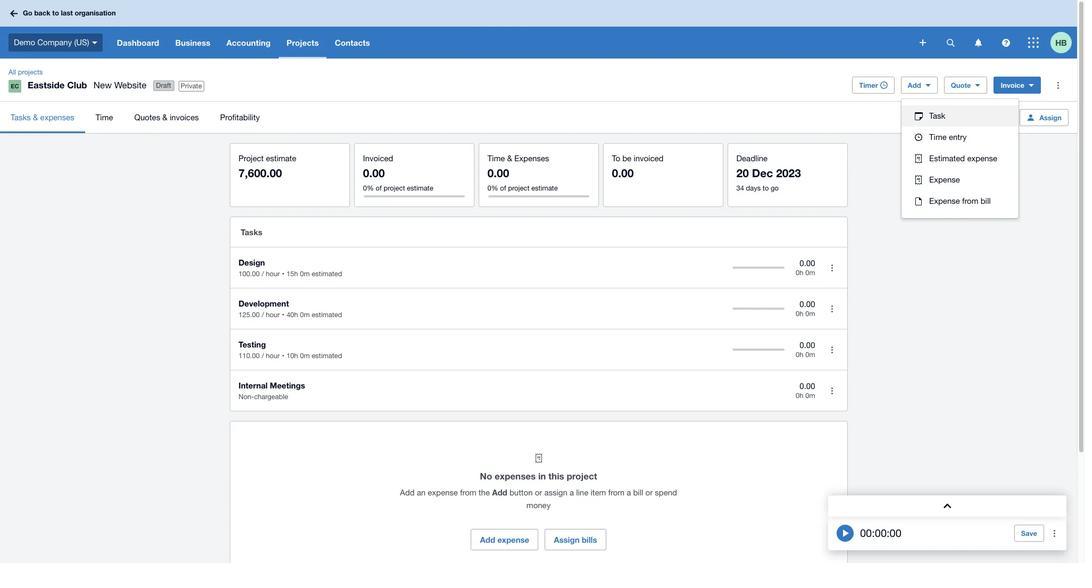 Task type: describe. For each thing, give the bounding box(es) containing it.
quote
[[952, 81, 972, 89]]

00:00:00
[[861, 527, 902, 539]]

invoiced
[[634, 154, 664, 163]]

profitability link
[[210, 102, 271, 133]]

contacts
[[335, 38, 370, 47]]

4 0.00 0h 0m from the top
[[796, 382, 816, 400]]

save
[[1022, 529, 1038, 538]]

all projects
[[9, 68, 43, 76]]

0% inside invoiced 0.00 0% of project estimate
[[363, 184, 374, 192]]

days
[[747, 184, 761, 192]]

0.00 0h 0m for design
[[796, 259, 816, 277]]

task button
[[902, 105, 1019, 127]]

testing 110.00 / hour • 10h 0m estimated
[[239, 340, 342, 360]]

estimated expense
[[930, 154, 998, 163]]

task
[[930, 111, 946, 120]]

assign for assign
[[1040, 113, 1063, 122]]

wrapper image inside expense 'button'
[[913, 175, 926, 185]]

2023
[[777, 167, 802, 180]]

invoiced
[[363, 154, 393, 163]]

demo
[[14, 38, 35, 47]]

svg image up the invoice
[[1003, 39, 1011, 47]]

quotes
[[134, 113, 160, 122]]

demo company (us)
[[14, 38, 89, 47]]

projects
[[18, 68, 43, 76]]

in
[[539, 471, 546, 482]]

new website
[[94, 80, 147, 90]]

quotes & invoices
[[134, 113, 199, 122]]

add an expense from the add button or assign a line item from a bill or spend money
[[400, 488, 678, 510]]

40h
[[287, 311, 298, 319]]

tasks & expenses link
[[0, 102, 85, 133]]

/ for development
[[262, 311, 264, 319]]

profitability
[[220, 113, 260, 122]]

time entry button
[[902, 127, 1019, 148]]

meetings
[[270, 381, 305, 390]]

/ for design
[[262, 270, 264, 278]]

go back to last organisation
[[23, 9, 116, 17]]

0h for testing
[[796, 351, 804, 359]]

hour for design
[[266, 270, 280, 278]]

button
[[510, 488, 533, 497]]

dec
[[753, 167, 774, 180]]

add expense button
[[471, 529, 539, 550]]

100.00
[[239, 270, 260, 278]]

estimate inside invoiced 0.00 0% of project estimate
[[407, 184, 434, 192]]

expense from bill link
[[902, 191, 1019, 212]]

7,600.00
[[239, 167, 282, 180]]

line
[[577, 488, 589, 497]]

internal meetings non-chargeable
[[239, 381, 305, 401]]

ec
[[11, 83, 19, 89]]

be
[[623, 154, 632, 163]]

estimate inside time & expenses 0.00 0% of project estimate
[[532, 184, 558, 192]]

wrapper image for time
[[913, 134, 926, 141]]

projects button
[[279, 27, 327, 59]]

2 a from the left
[[627, 488, 632, 497]]

0 horizontal spatial expenses
[[40, 113, 74, 122]]

add button
[[902, 77, 938, 94]]

organisation
[[75, 9, 116, 17]]

project
[[239, 154, 264, 163]]

110.00
[[239, 352, 260, 360]]

time for time & expenses 0.00 0% of project estimate
[[488, 154, 505, 163]]

svg image inside the 'go back to last organisation' link
[[10, 10, 18, 17]]

time & expenses 0.00 0% of project estimate
[[488, 154, 558, 192]]

save button
[[1015, 525, 1045, 542]]

project for 0.00
[[384, 184, 405, 192]]

contacts button
[[327, 27, 378, 59]]

expense for estimated expense
[[968, 154, 998, 163]]

0.00 inside invoiced 0.00 0% of project estimate
[[363, 167, 385, 180]]

hb button
[[1051, 27, 1078, 59]]

15h
[[287, 270, 298, 278]]

all
[[9, 68, 16, 76]]

• for development
[[282, 311, 285, 319]]

go
[[771, 184, 779, 192]]

4 0h from the top
[[796, 392, 804, 400]]

quotes & invoices link
[[124, 102, 210, 133]]

hour for testing
[[266, 352, 280, 360]]

svg image up quote "popup button"
[[976, 39, 982, 47]]

private
[[181, 82, 202, 90]]

quote button
[[945, 77, 988, 94]]

1 horizontal spatial from
[[609, 488, 625, 497]]

all projects link
[[4, 67, 47, 78]]

0% inside time & expenses 0.00 0% of project estimate
[[488, 184, 499, 192]]

tasks for tasks & expenses
[[11, 113, 31, 122]]

business button
[[167, 27, 219, 59]]

entry
[[950, 133, 968, 142]]

expenses
[[515, 154, 550, 163]]

0.00 inside to be invoiced 0.00
[[612, 167, 634, 180]]

eastside club
[[28, 79, 87, 90]]

more options image for testing
[[822, 339, 844, 360]]

expense inside add an expense from the add button or assign a line item from a bill or spend money
[[428, 488, 458, 497]]

business
[[175, 38, 211, 47]]

eastside
[[28, 79, 65, 90]]

• for design
[[282, 270, 285, 278]]

0h for design
[[796, 269, 804, 277]]

project estimate 7,600.00
[[239, 154, 297, 180]]

back
[[34, 9, 50, 17]]

non-
[[239, 393, 254, 401]]

dashboard link
[[109, 27, 167, 59]]

item
[[591, 488, 607, 497]]

deadline
[[737, 154, 768, 163]]

no
[[480, 471, 493, 482]]

hb
[[1056, 38, 1068, 47]]

invoices
[[170, 113, 199, 122]]

development
[[239, 299, 289, 308]]

(us)
[[74, 38, 89, 47]]

spend
[[655, 488, 678, 497]]

1 or from the left
[[535, 488, 543, 497]]

estimate inside project estimate 7,600.00
[[266, 154, 297, 163]]

draft
[[156, 82, 171, 90]]

from inside the expense from bill link
[[963, 196, 979, 205]]



Task type: vqa. For each thing, say whether or not it's contained in the screenshot.
The 05:00)
no



Task type: locate. For each thing, give the bounding box(es) containing it.
invoice
[[1002, 81, 1025, 89]]

/
[[262, 270, 264, 278], [262, 311, 264, 319], [262, 352, 264, 360]]

estimated for testing
[[312, 352, 342, 360]]

invoiced 0.00 0% of project estimate
[[363, 154, 434, 192]]

time inside time & expenses 0.00 0% of project estimate
[[488, 154, 505, 163]]

assign
[[545, 488, 568, 497]]

0h for development
[[796, 310, 804, 318]]

2 vertical spatial hour
[[266, 352, 280, 360]]

expense for add expense
[[498, 535, 530, 545]]

expense inside 'button'
[[930, 175, 961, 184]]

0 horizontal spatial to
[[52, 9, 59, 17]]

0 horizontal spatial from
[[461, 488, 477, 497]]

1 0% from the left
[[363, 184, 374, 192]]

1 horizontal spatial a
[[627, 488, 632, 497]]

last
[[61, 9, 73, 17]]

0.00 0h 0m for development
[[796, 300, 816, 318]]

expense
[[930, 175, 961, 184], [930, 196, 961, 205]]

& inside time & expenses 0.00 0% of project estimate
[[508, 154, 513, 163]]

accounting
[[227, 38, 271, 47]]

expenses
[[40, 113, 74, 122], [495, 471, 536, 482]]

• inside testing 110.00 / hour • 10h 0m estimated
[[282, 352, 285, 360]]

design 100.00 / hour • 15h 0m estimated
[[239, 258, 342, 278]]

club
[[67, 79, 87, 90]]

1 horizontal spatial or
[[646, 488, 653, 497]]

2 vertical spatial /
[[262, 352, 264, 360]]

wrapper image for expense from bill
[[913, 197, 926, 205]]

expense inside 'button'
[[498, 535, 530, 545]]

2 hour from the top
[[266, 311, 280, 319]]

estimated right 40h
[[312, 311, 342, 319]]

2 horizontal spatial estimate
[[532, 184, 558, 192]]

a left line
[[570, 488, 574, 497]]

bill left "spend"
[[634, 488, 644, 497]]

0 horizontal spatial 0%
[[363, 184, 374, 192]]

0 horizontal spatial estimate
[[266, 154, 297, 163]]

0 horizontal spatial a
[[570, 488, 574, 497]]

0m
[[806, 269, 816, 277], [300, 270, 310, 278], [806, 310, 816, 318], [300, 311, 310, 319], [806, 351, 816, 359], [300, 352, 310, 360], [806, 392, 816, 400]]

of inside time & expenses 0.00 0% of project estimate
[[501, 184, 507, 192]]

no expenses in this project
[[480, 471, 598, 482]]

project inside invoiced 0.00 0% of project estimate
[[384, 184, 405, 192]]

1 vertical spatial time
[[930, 133, 947, 142]]

0 horizontal spatial bill
[[634, 488, 644, 497]]

1 vertical spatial •
[[282, 311, 285, 319]]

2 horizontal spatial expense
[[968, 154, 998, 163]]

/ down development
[[262, 311, 264, 319]]

wrapper image left task
[[913, 112, 926, 120]]

bills
[[582, 535, 598, 545]]

2 expense from the top
[[930, 196, 961, 205]]

project
[[384, 184, 405, 192], [509, 184, 530, 192], [567, 471, 598, 482]]

svg image up quote
[[947, 39, 955, 47]]

expenses down eastside club
[[40, 113, 74, 122]]

& for quotes
[[163, 113, 168, 122]]

to be invoiced 0.00
[[612, 154, 664, 180]]

navigation inside banner
[[109, 27, 913, 59]]

2 of from the left
[[501, 184, 507, 192]]

design
[[239, 258, 265, 267]]

group
[[902, 99, 1019, 218]]

time left entry
[[930, 133, 947, 142]]

• left 40h
[[282, 311, 285, 319]]

3 0h from the top
[[796, 351, 804, 359]]

tasks up design
[[241, 227, 263, 237]]

1 vertical spatial to
[[763, 184, 769, 192]]

1 vertical spatial assign
[[554, 535, 580, 545]]

1 horizontal spatial of
[[501, 184, 507, 192]]

0 horizontal spatial &
[[33, 113, 38, 122]]

2 estimated from the top
[[312, 311, 342, 319]]

• inside development 125.00 / hour • 40h 0m estimated
[[282, 311, 285, 319]]

0m inside design 100.00 / hour • 15h 0m estimated
[[300, 270, 310, 278]]

1 wrapper image from the top
[[913, 134, 926, 141]]

hour inside testing 110.00 / hour • 10h 0m estimated
[[266, 352, 280, 360]]

svg image up add popup button on the top right of the page
[[920, 39, 927, 46]]

/ for testing
[[262, 352, 264, 360]]

estimated
[[930, 154, 966, 163]]

expense for expense from bill
[[930, 196, 961, 205]]

0 vertical spatial to
[[52, 9, 59, 17]]

1 horizontal spatial project
[[509, 184, 530, 192]]

1 horizontal spatial to
[[763, 184, 769, 192]]

20
[[737, 167, 749, 180]]

/ inside development 125.00 / hour • 40h 0m estimated
[[262, 311, 264, 319]]

more options image
[[822, 257, 844, 278], [1045, 523, 1066, 544]]

from down expense 'button'
[[963, 196, 979, 205]]

wrapper image
[[913, 134, 926, 141], [913, 154, 926, 163], [913, 175, 926, 185]]

0m inside development 125.00 / hour • 40h 0m estimated
[[300, 311, 310, 319]]

34
[[737, 184, 745, 192]]

1 0h from the top
[[796, 269, 804, 277]]

3 hour from the top
[[266, 352, 280, 360]]

& for tasks
[[33, 113, 38, 122]]

the
[[479, 488, 490, 497]]

expense from bill
[[930, 196, 992, 205]]

0.00
[[363, 167, 385, 180], [488, 167, 510, 180], [612, 167, 634, 180], [800, 259, 816, 268], [800, 300, 816, 309], [800, 341, 816, 350], [800, 382, 816, 391]]

hour inside development 125.00 / hour • 40h 0m estimated
[[266, 311, 280, 319]]

svg image left go
[[10, 10, 18, 17]]

3 / from the top
[[262, 352, 264, 360]]

3 estimated from the top
[[312, 352, 342, 360]]

0m inside testing 110.00 / hour • 10h 0m estimated
[[300, 352, 310, 360]]

1 horizontal spatial estimate
[[407, 184, 434, 192]]

& left expenses
[[508, 154, 513, 163]]

from
[[963, 196, 979, 205], [461, 488, 477, 497], [609, 488, 625, 497]]

banner
[[0, 0, 1078, 59]]

wrapper image for estimated
[[913, 154, 926, 163]]

expenses up button
[[495, 471, 536, 482]]

wrapper image inside task button
[[913, 112, 926, 120]]

add inside 'button'
[[480, 535, 496, 545]]

1 of from the left
[[376, 184, 382, 192]]

from left the
[[461, 488, 477, 497]]

0 vertical spatial /
[[262, 270, 264, 278]]

2 horizontal spatial &
[[508, 154, 513, 163]]

estimated inside testing 110.00 / hour • 10h 0m estimated
[[312, 352, 342, 360]]

1 vertical spatial wrapper image
[[913, 154, 926, 163]]

1 vertical spatial tasks
[[241, 227, 263, 237]]

2 0% from the left
[[488, 184, 499, 192]]

navigation
[[109, 27, 913, 59]]

wrapper image left time entry
[[913, 134, 926, 141]]

tasks & expenses
[[11, 113, 74, 122]]

0 vertical spatial time
[[96, 113, 113, 122]]

0 horizontal spatial of
[[376, 184, 382, 192]]

assign left bills
[[554, 535, 580, 545]]

& right quotes
[[163, 113, 168, 122]]

timer
[[860, 81, 879, 89]]

& down eastside
[[33, 113, 38, 122]]

group containing task
[[902, 99, 1019, 218]]

expense
[[968, 154, 998, 163], [428, 488, 458, 497], [498, 535, 530, 545]]

time left expenses
[[488, 154, 505, 163]]

svg image right "(us)"
[[92, 41, 97, 44]]

1 hour from the top
[[266, 270, 280, 278]]

2 / from the top
[[262, 311, 264, 319]]

company
[[37, 38, 72, 47]]

banner containing hb
[[0, 0, 1078, 59]]

add for add
[[909, 81, 922, 89]]

expense inside button
[[968, 154, 998, 163]]

svg image
[[10, 10, 18, 17], [1029, 37, 1040, 48], [976, 39, 982, 47], [1003, 39, 1011, 47]]

time inside time link
[[96, 113, 113, 122]]

0 vertical spatial tasks
[[11, 113, 31, 122]]

add right "timer" button
[[909, 81, 922, 89]]

1 horizontal spatial expense
[[498, 535, 530, 545]]

new
[[94, 80, 112, 90]]

wrapper image up the expense from bill link
[[913, 175, 926, 185]]

expense button
[[902, 169, 1019, 191]]

project up line
[[567, 471, 598, 482]]

3 wrapper image from the top
[[913, 175, 926, 185]]

1 vertical spatial expenses
[[495, 471, 536, 482]]

estimated inside development 125.00 / hour • 40h 0m estimated
[[312, 311, 342, 319]]

project inside time & expenses 0.00 0% of project estimate
[[509, 184, 530, 192]]

0 vertical spatial bill
[[981, 196, 992, 205]]

0 vertical spatial expense
[[968, 154, 998, 163]]

0 vertical spatial assign
[[1040, 113, 1063, 122]]

2 vertical spatial estimated
[[312, 352, 342, 360]]

time
[[96, 113, 113, 122], [930, 133, 947, 142], [488, 154, 505, 163]]

2 wrapper image from the top
[[913, 197, 926, 205]]

125.00
[[239, 311, 260, 319]]

add inside popup button
[[909, 81, 922, 89]]

2 horizontal spatial svg image
[[947, 39, 955, 47]]

navigation containing dashboard
[[109, 27, 913, 59]]

1 horizontal spatial expenses
[[495, 471, 536, 482]]

1 horizontal spatial more options image
[[1045, 523, 1066, 544]]

expense for expense
[[930, 175, 961, 184]]

0 horizontal spatial assign
[[554, 535, 580, 545]]

to left last
[[52, 9, 59, 17]]

•
[[282, 270, 285, 278], [282, 311, 285, 319], [282, 352, 285, 360]]

development 125.00 / hour • 40h 0m estimated
[[239, 299, 342, 319]]

wrapper image inside the time entry button
[[913, 134, 926, 141]]

hour down development
[[266, 311, 280, 319]]

& for time
[[508, 154, 513, 163]]

1 vertical spatial expense
[[428, 488, 458, 497]]

wrapper image left the estimated
[[913, 154, 926, 163]]

assign down invoice popup button
[[1040, 113, 1063, 122]]

time for time entry
[[930, 133, 947, 142]]

1 vertical spatial hour
[[266, 311, 280, 319]]

to
[[612, 154, 621, 163]]

go back to last organisation link
[[6, 4, 122, 23]]

chargeable
[[254, 393, 288, 401]]

1 a from the left
[[570, 488, 574, 497]]

time entry
[[930, 133, 968, 142]]

1 horizontal spatial svg image
[[920, 39, 927, 46]]

svg image
[[947, 39, 955, 47], [920, 39, 927, 46], [92, 41, 97, 44]]

add right the
[[492, 488, 508, 497]]

project down the invoiced
[[384, 184, 405, 192]]

0 vertical spatial •
[[282, 270, 285, 278]]

1 expense from the top
[[930, 175, 961, 184]]

2 vertical spatial expense
[[498, 535, 530, 545]]

• inside design 100.00 / hour • 15h 0m estimated
[[282, 270, 285, 278]]

wrapper image left expense from bill
[[913, 197, 926, 205]]

2 • from the top
[[282, 311, 285, 319]]

• left "15h"
[[282, 270, 285, 278]]

timer button
[[853, 77, 895, 94]]

or left "spend"
[[646, 488, 653, 497]]

2 horizontal spatial project
[[567, 471, 598, 482]]

hour left 10h
[[266, 352, 280, 360]]

1 / from the top
[[262, 270, 264, 278]]

2 vertical spatial •
[[282, 352, 285, 360]]

0.00 inside time & expenses 0.00 0% of project estimate
[[488, 167, 510, 180]]

2 vertical spatial time
[[488, 154, 505, 163]]

0%
[[363, 184, 374, 192], [488, 184, 499, 192]]

wrapper image inside the expense from bill link
[[913, 197, 926, 205]]

estimated right "15h"
[[312, 270, 342, 278]]

1 vertical spatial bill
[[634, 488, 644, 497]]

estimated right 10h
[[312, 352, 342, 360]]

add down the
[[480, 535, 496, 545]]

expense down expense 'button'
[[930, 196, 961, 205]]

/ right 110.00
[[262, 352, 264, 360]]

estimated for development
[[312, 311, 342, 319]]

expense down the time entry button
[[968, 154, 998, 163]]

2 horizontal spatial from
[[963, 196, 979, 205]]

2 0h from the top
[[796, 310, 804, 318]]

to inside deadline 20 dec 2023 34 days to go
[[763, 184, 769, 192]]

bill inside add an expense from the add button or assign a line item from a bill or spend money
[[634, 488, 644, 497]]

3 • from the top
[[282, 352, 285, 360]]

0 vertical spatial expense
[[930, 175, 961, 184]]

2 0.00 0h 0m from the top
[[796, 300, 816, 318]]

1 horizontal spatial assign
[[1040, 113, 1063, 122]]

2 wrapper image from the top
[[913, 154, 926, 163]]

to left the go
[[763, 184, 769, 192]]

0 vertical spatial wrapper image
[[913, 134, 926, 141]]

• left 10h
[[282, 352, 285, 360]]

time link
[[85, 102, 124, 133]]

hour inside design 100.00 / hour • 15h 0m estimated
[[266, 270, 280, 278]]

0 horizontal spatial tasks
[[11, 113, 31, 122]]

3 0.00 0h 0m from the top
[[796, 341, 816, 359]]

add for add an expense from the add button or assign a line item from a bill or spend money
[[400, 488, 415, 497]]

1 vertical spatial wrapper image
[[913, 197, 926, 205]]

expense down money
[[498, 535, 530, 545]]

1 horizontal spatial time
[[488, 154, 505, 163]]

expense right an
[[428, 488, 458, 497]]

wrapper image for task
[[913, 112, 926, 120]]

an
[[417, 488, 426, 497]]

estimated for design
[[312, 270, 342, 278]]

more options image for internal meetings
[[822, 380, 844, 401]]

0 horizontal spatial more options image
[[822, 257, 844, 278]]

• for testing
[[282, 352, 285, 360]]

2 vertical spatial wrapper image
[[913, 175, 926, 185]]

demo company (us) button
[[0, 27, 109, 59]]

1 vertical spatial estimated
[[312, 311, 342, 319]]

a right item
[[627, 488, 632, 497]]

deadline 20 dec 2023 34 days to go
[[737, 154, 802, 192]]

0.00 0h 0m for testing
[[796, 341, 816, 359]]

1 estimated from the top
[[312, 270, 342, 278]]

expense down the estimated
[[930, 175, 961, 184]]

internal
[[239, 381, 268, 390]]

accounting button
[[219, 27, 279, 59]]

0h
[[796, 269, 804, 277], [796, 310, 804, 318], [796, 351, 804, 359], [796, 392, 804, 400]]

add for add expense
[[480, 535, 496, 545]]

more options image for development
[[822, 298, 844, 319]]

1 vertical spatial expense
[[930, 196, 961, 205]]

/ inside design 100.00 / hour • 15h 0m estimated
[[262, 270, 264, 278]]

add left an
[[400, 488, 415, 497]]

time down new
[[96, 113, 113, 122]]

this
[[549, 471, 565, 482]]

estimate
[[266, 154, 297, 163], [407, 184, 434, 192], [532, 184, 558, 192]]

add
[[909, 81, 922, 89], [492, 488, 508, 497], [400, 488, 415, 497], [480, 535, 496, 545]]

tasks down ec
[[11, 113, 31, 122]]

estimated expense button
[[902, 148, 1019, 169]]

wrapper image inside estimated expense button
[[913, 154, 926, 163]]

0 vertical spatial estimated
[[312, 270, 342, 278]]

from right item
[[609, 488, 625, 497]]

0 horizontal spatial or
[[535, 488, 543, 497]]

1 horizontal spatial 0%
[[488, 184, 499, 192]]

or up money
[[535, 488, 543, 497]]

list box containing task
[[902, 99, 1019, 218]]

2 horizontal spatial time
[[930, 133, 947, 142]]

0 horizontal spatial time
[[96, 113, 113, 122]]

1 wrapper image from the top
[[913, 112, 926, 120]]

hour for development
[[266, 311, 280, 319]]

0 horizontal spatial project
[[384, 184, 405, 192]]

time for time
[[96, 113, 113, 122]]

wrapper image
[[913, 112, 926, 120], [913, 197, 926, 205]]

svg image left "hb"
[[1029, 37, 1040, 48]]

project for expenses
[[567, 471, 598, 482]]

0 horizontal spatial svg image
[[92, 41, 97, 44]]

project down expenses
[[509, 184, 530, 192]]

/ inside testing 110.00 / hour • 10h 0m estimated
[[262, 352, 264, 360]]

1 vertical spatial more options image
[[1045, 523, 1066, 544]]

& inside tasks & expenses link
[[33, 113, 38, 122]]

estimated inside design 100.00 / hour • 15h 0m estimated
[[312, 270, 342, 278]]

2 or from the left
[[646, 488, 653, 497]]

tasks for tasks
[[241, 227, 263, 237]]

10h
[[287, 352, 298, 360]]

bill inside list box
[[981, 196, 992, 205]]

0 vertical spatial wrapper image
[[913, 112, 926, 120]]

assign bills link
[[545, 529, 607, 550]]

1 horizontal spatial &
[[163, 113, 168, 122]]

svg image inside demo company (us) popup button
[[92, 41, 97, 44]]

of inside invoiced 0.00 0% of project estimate
[[376, 184, 382, 192]]

projects
[[287, 38, 319, 47]]

1 horizontal spatial tasks
[[241, 227, 263, 237]]

bill down expense 'button'
[[981, 196, 992, 205]]

1 horizontal spatial bill
[[981, 196, 992, 205]]

time inside button
[[930, 133, 947, 142]]

0 vertical spatial expenses
[[40, 113, 74, 122]]

1 • from the top
[[282, 270, 285, 278]]

0 horizontal spatial expense
[[428, 488, 458, 497]]

0 vertical spatial more options image
[[822, 257, 844, 278]]

assign button
[[1021, 109, 1069, 126]]

assign inside button
[[1040, 113, 1063, 122]]

list box
[[902, 99, 1019, 218]]

assign bills
[[554, 535, 598, 545]]

/ right 100.00
[[262, 270, 264, 278]]

dashboard
[[117, 38, 159, 47]]

1 0.00 0h 0m from the top
[[796, 259, 816, 277]]

more options image
[[1048, 75, 1069, 96], [822, 298, 844, 319], [822, 339, 844, 360], [822, 380, 844, 401]]

or
[[535, 488, 543, 497], [646, 488, 653, 497]]

money
[[527, 501, 551, 510]]

start timer image
[[837, 525, 854, 542]]

& inside quotes & invoices link
[[163, 113, 168, 122]]

1 vertical spatial /
[[262, 311, 264, 319]]

assign for assign bills
[[554, 535, 580, 545]]

0 vertical spatial hour
[[266, 270, 280, 278]]

hour left "15h"
[[266, 270, 280, 278]]

add expense
[[480, 535, 530, 545]]

testing
[[239, 340, 266, 349]]

estimated
[[312, 270, 342, 278], [312, 311, 342, 319], [312, 352, 342, 360]]



